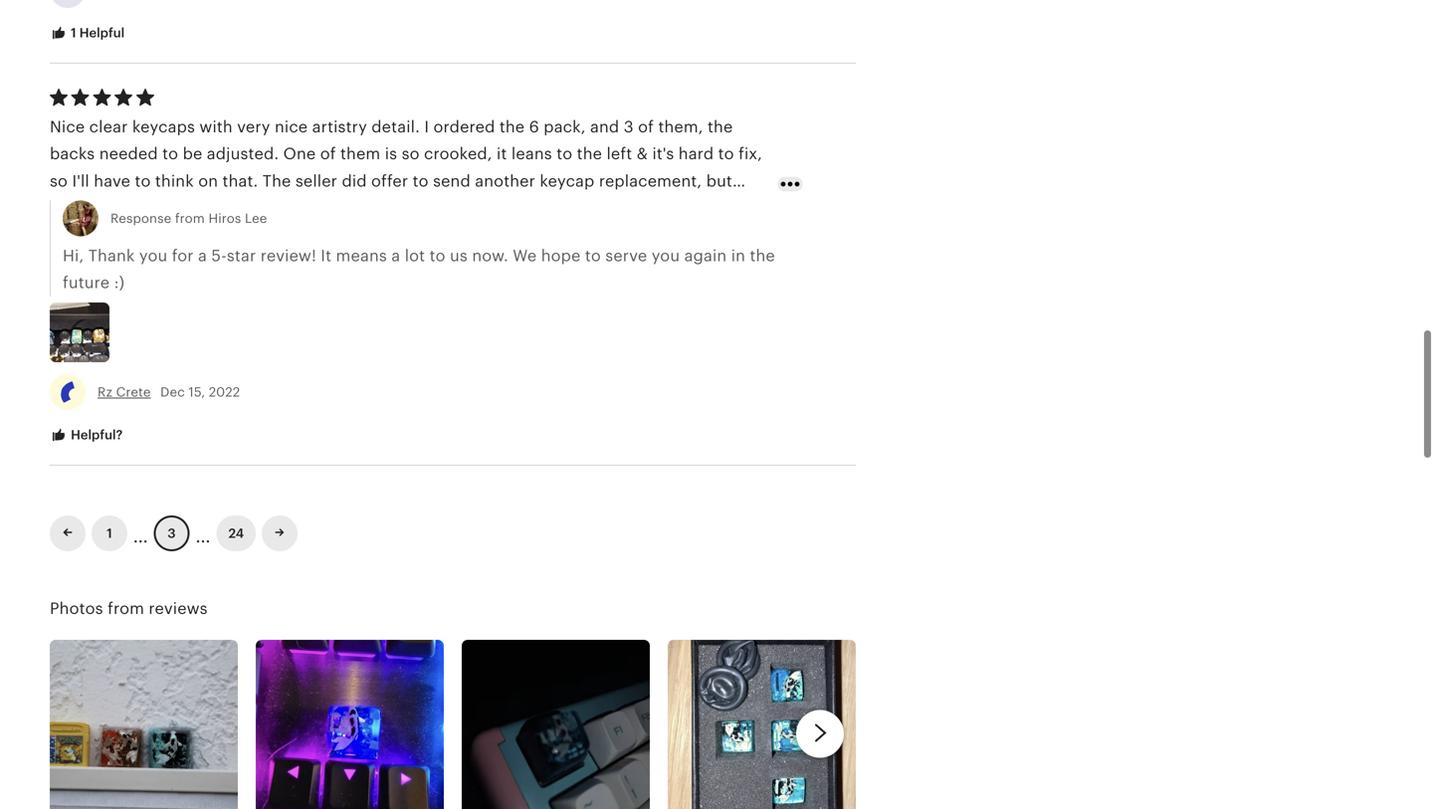 Task type: vqa. For each thing, say whether or not it's contained in the screenshot.
Edit button
no



Task type: locate. For each thing, give the bounding box(es) containing it.
3 right 1 link
[[168, 526, 176, 541]]

fix,
[[739, 145, 763, 163]]

backs
[[50, 145, 95, 163]]

1 left helpful
[[71, 25, 76, 40]]

a inside nice clear keycaps with very nice artistry detail. i ordered the 6 pack, and 3 of them, the backs needed to be adjusted. one of them is so crooked, it leans to the left & it's hard to fix, so i'll have to think on that. the seller did offer to send another keycap replacement, but after he asked me to fix them. i was a bit frustrated due to the one that's crooked happened to be my favorite-colored cap.
[[329, 199, 338, 217]]

them.
[[236, 199, 281, 217]]

0 horizontal spatial …
[[133, 519, 148, 548]]

to up the hi,
[[50, 226, 66, 244]]

so right is
[[402, 145, 420, 163]]

1 for 1
[[107, 526, 112, 541]]

the right in
[[750, 247, 775, 265]]

the
[[263, 172, 291, 190]]

of up &
[[638, 118, 654, 136]]

i left 'was'
[[286, 199, 290, 217]]

0 horizontal spatial you
[[139, 247, 168, 265]]

1 left 3 link
[[107, 526, 112, 541]]

keycap
[[540, 172, 595, 190]]

a left lot
[[392, 247, 401, 265]]

the left left
[[577, 145, 602, 163]]

that's
[[566, 199, 609, 217]]

you
[[139, 247, 168, 265], [652, 247, 680, 265]]

to
[[162, 145, 178, 163], [557, 145, 573, 163], [718, 145, 734, 163], [135, 172, 151, 190], [413, 172, 429, 190], [192, 199, 208, 217], [483, 199, 499, 217], [50, 226, 66, 244], [430, 247, 446, 265], [585, 247, 601, 265]]

send
[[433, 172, 471, 190]]

to right offer
[[413, 172, 429, 190]]

&
[[637, 145, 648, 163]]

1 horizontal spatial from
[[175, 211, 205, 226]]

i right 'detail.' on the left top
[[425, 118, 429, 136]]

i
[[425, 118, 429, 136], [286, 199, 290, 217]]

0 horizontal spatial so
[[50, 172, 68, 190]]

be up the hi,
[[70, 226, 90, 244]]

frustrated
[[367, 199, 444, 217]]

0 horizontal spatial 3
[[168, 526, 176, 541]]

1 vertical spatial so
[[50, 172, 68, 190]]

1 vertical spatial i
[[286, 199, 290, 217]]

1 inside 1 link
[[107, 526, 112, 541]]

it's
[[653, 145, 674, 163]]

1 inside 1 helpful button
[[71, 25, 76, 40]]

0 vertical spatial i
[[425, 118, 429, 136]]

me
[[164, 199, 188, 217]]

we
[[513, 247, 537, 265]]

of
[[638, 118, 654, 136], [320, 145, 336, 163]]

1 helpful
[[68, 25, 125, 40]]

1 horizontal spatial 1
[[107, 526, 112, 541]]

future
[[63, 274, 110, 292]]

0 horizontal spatial be
[[70, 226, 90, 244]]

to right hope
[[585, 247, 601, 265]]

… left 3 link
[[133, 519, 148, 548]]

helpful? button
[[35, 417, 138, 454]]

be up on
[[183, 145, 203, 163]]

0 horizontal spatial 1
[[71, 25, 76, 40]]

but
[[707, 172, 733, 190]]

so
[[402, 145, 420, 163], [50, 172, 68, 190]]

the
[[500, 118, 525, 136], [708, 118, 733, 136], [577, 145, 602, 163], [503, 199, 528, 217], [750, 247, 775, 265]]

hi, thank you for a 5-star review! it means a lot to us now. we hope to serve you again in the future :)
[[63, 247, 775, 292]]

3 right and
[[624, 118, 634, 136]]

1 horizontal spatial you
[[652, 247, 680, 265]]

and
[[590, 118, 620, 136]]

in
[[732, 247, 746, 265]]

0 vertical spatial 3
[[624, 118, 634, 136]]

again
[[685, 247, 727, 265]]

1 horizontal spatial a
[[329, 199, 338, 217]]

dec
[[160, 385, 185, 400]]

3 inside nice clear keycaps with very nice artistry detail. i ordered the 6 pack, and 3 of them, the backs needed to be adjusted. one of them is so crooked, it leans to the left & it's hard to fix, so i'll have to think on that. the seller did offer to send another keycap replacement, but after he asked me to fix them. i was a bit frustrated due to the one that's crooked happened to be my favorite-colored cap.
[[624, 118, 634, 136]]

cap.
[[251, 226, 284, 244]]

star
[[227, 247, 256, 265]]

0 vertical spatial of
[[638, 118, 654, 136]]

1 helpful button
[[35, 15, 140, 52]]

the inside hi, thank you for a 5-star review! it means a lot to us now. we hope to serve you again in the future :)
[[750, 247, 775, 265]]

1 horizontal spatial 3
[[624, 118, 634, 136]]

for
[[172, 247, 194, 265]]

did
[[342, 172, 367, 190]]

a
[[329, 199, 338, 217], [198, 247, 207, 265], [392, 247, 401, 265]]

from right photos on the bottom of page
[[108, 600, 144, 618]]

of right one
[[320, 145, 336, 163]]

6
[[529, 118, 540, 136]]

0 vertical spatial from
[[175, 211, 205, 226]]

he
[[91, 199, 110, 217]]

a left bit
[[329, 199, 338, 217]]

24
[[228, 526, 244, 541]]

5-
[[211, 247, 227, 265]]

0 horizontal spatial of
[[320, 145, 336, 163]]

artistry
[[312, 118, 367, 136]]

you right serve
[[652, 247, 680, 265]]

0 horizontal spatial from
[[108, 600, 144, 618]]

3
[[624, 118, 634, 136], [168, 526, 176, 541]]

hiros
[[209, 211, 241, 226]]

favorite-
[[122, 226, 187, 244]]

from
[[175, 211, 205, 226], [108, 600, 144, 618]]

to left fix
[[192, 199, 208, 217]]

is
[[385, 145, 397, 163]]

from up colored on the left top
[[175, 211, 205, 226]]

a left 5-
[[198, 247, 207, 265]]

thank
[[88, 247, 135, 265]]

i'll
[[72, 172, 89, 190]]

1 horizontal spatial so
[[402, 145, 420, 163]]

0 vertical spatial 1
[[71, 25, 76, 40]]

it
[[321, 247, 332, 265]]

2 you from the left
[[652, 247, 680, 265]]

1 vertical spatial 1
[[107, 526, 112, 541]]

helpful
[[79, 25, 125, 40]]

1 horizontal spatial …
[[196, 519, 211, 548]]

you down favorite-
[[139, 247, 168, 265]]

was
[[295, 199, 324, 217]]

due
[[449, 199, 478, 217]]

0 vertical spatial so
[[402, 145, 420, 163]]

the up hard
[[708, 118, 733, 136]]

2 … from the left
[[196, 519, 211, 548]]

be
[[183, 145, 203, 163], [70, 226, 90, 244]]

so left i'll
[[50, 172, 68, 190]]

… right 3 link
[[196, 519, 211, 548]]

…
[[133, 519, 148, 548], [196, 519, 211, 548]]

0 vertical spatial be
[[183, 145, 203, 163]]

bit
[[342, 199, 363, 217]]

colored
[[187, 226, 247, 244]]

1 vertical spatial from
[[108, 600, 144, 618]]

1 vertical spatial 3
[[168, 526, 176, 541]]

leans
[[512, 145, 552, 163]]

it
[[497, 145, 507, 163]]

that.
[[223, 172, 258, 190]]

1 horizontal spatial of
[[638, 118, 654, 136]]

very
[[237, 118, 270, 136]]

my
[[94, 226, 118, 244]]

with
[[200, 118, 233, 136]]

1 you from the left
[[139, 247, 168, 265]]

crete
[[116, 385, 151, 400]]

rz crete dec 15, 2022
[[98, 385, 240, 400]]



Task type: describe. For each thing, give the bounding box(es) containing it.
review!
[[261, 247, 317, 265]]

to up think
[[162, 145, 178, 163]]

1 for 1 helpful
[[71, 25, 76, 40]]

from for hiros
[[175, 211, 205, 226]]

3 link
[[154, 516, 190, 552]]

nice
[[50, 118, 85, 136]]

fix
[[213, 199, 232, 217]]

crooked
[[613, 199, 676, 217]]

2022
[[209, 385, 240, 400]]

photos
[[50, 600, 103, 618]]

1 horizontal spatial be
[[183, 145, 203, 163]]

them,
[[659, 118, 704, 136]]

clear
[[89, 118, 128, 136]]

the left 6
[[500, 118, 525, 136]]

reviews
[[149, 600, 208, 618]]

the down another
[[503, 199, 528, 217]]

ordered
[[434, 118, 495, 136]]

rz crete added a photo of their purchase image
[[50, 303, 110, 362]]

1 link
[[92, 516, 127, 552]]

think
[[155, 172, 194, 190]]

from for reviews
[[108, 600, 144, 618]]

1 horizontal spatial i
[[425, 118, 429, 136]]

needed
[[99, 145, 158, 163]]

1 vertical spatial be
[[70, 226, 90, 244]]

hard
[[679, 145, 714, 163]]

0 horizontal spatial i
[[286, 199, 290, 217]]

asked
[[114, 199, 159, 217]]

15,
[[189, 385, 205, 400]]

left
[[607, 145, 633, 163]]

24 link
[[217, 516, 256, 552]]

adjusted.
[[207, 145, 279, 163]]

means
[[336, 247, 387, 265]]

response from hiros lee
[[111, 211, 267, 226]]

hi,
[[63, 247, 84, 265]]

to up 'asked'
[[135, 172, 151, 190]]

crooked,
[[424, 145, 492, 163]]

to left us
[[430, 247, 446, 265]]

:)
[[114, 274, 125, 292]]

offer
[[371, 172, 408, 190]]

detail.
[[372, 118, 420, 136]]

pack,
[[544, 118, 586, 136]]

nice clear keycaps with very nice artistry detail. i ordered the 6 pack, and 3 of them, the backs needed to be adjusted. one of them is so crooked, it leans to the left & it's hard to fix, so i'll have to think on that. the seller did offer to send another keycap replacement, but after he asked me to fix them. i was a bit frustrated due to the one that's crooked happened to be my favorite-colored cap.
[[50, 118, 763, 244]]

serve
[[606, 247, 648, 265]]

to right due
[[483, 199, 499, 217]]

them
[[341, 145, 381, 163]]

on
[[198, 172, 218, 190]]

us
[[450, 247, 468, 265]]

rz
[[98, 385, 113, 400]]

rz crete link
[[98, 385, 151, 400]]

1 … from the left
[[133, 519, 148, 548]]

to left fix,
[[718, 145, 734, 163]]

keycaps
[[132, 118, 195, 136]]

nice
[[275, 118, 308, 136]]

replacement,
[[599, 172, 702, 190]]

1 vertical spatial of
[[320, 145, 336, 163]]

lot
[[405, 247, 425, 265]]

after
[[50, 199, 86, 217]]

photos from reviews
[[50, 600, 208, 618]]

response
[[111, 211, 172, 226]]

to down pack,
[[557, 145, 573, 163]]

happened
[[681, 199, 759, 217]]

have
[[94, 172, 130, 190]]

one
[[533, 199, 562, 217]]

hope
[[541, 247, 581, 265]]

one
[[283, 145, 316, 163]]

0 horizontal spatial a
[[198, 247, 207, 265]]

now.
[[472, 247, 509, 265]]

lee
[[245, 211, 267, 226]]

seller
[[296, 172, 338, 190]]

2 horizontal spatial a
[[392, 247, 401, 265]]

another
[[475, 172, 536, 190]]



